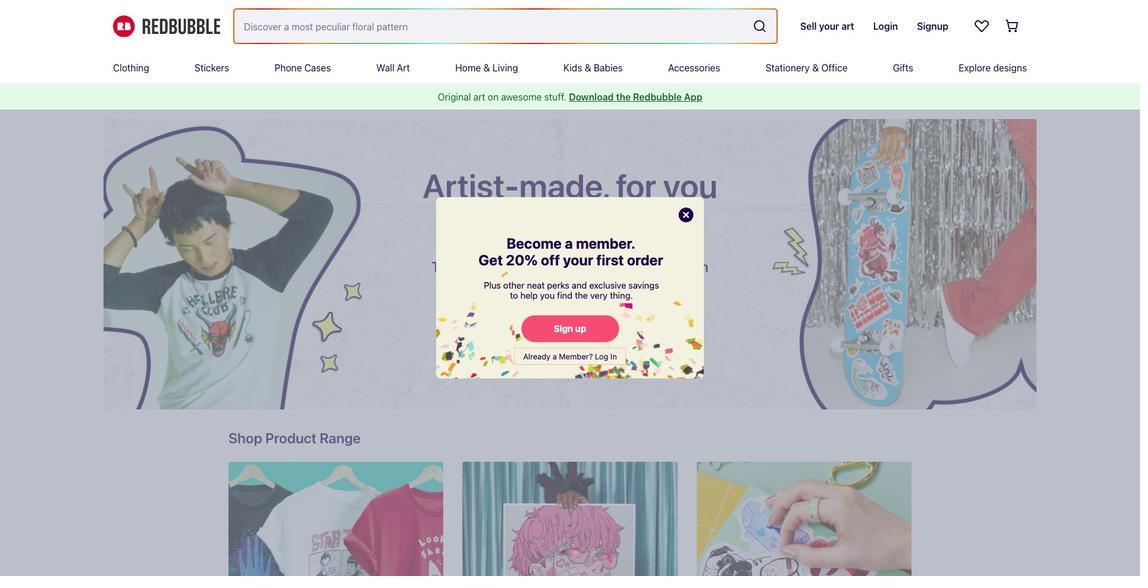 Task type: locate. For each thing, give the bounding box(es) containing it.
1 & from the left
[[484, 63, 490, 73]]

2 horizontal spatial &
[[813, 63, 819, 73]]

shop
[[229, 430, 262, 447]]

awesome
[[501, 92, 542, 102]]

on
[[488, 92, 499, 102], [693, 258, 709, 275]]

designs right explore
[[994, 63, 1028, 73]]

None field
[[235, 10, 777, 43]]

clothing
[[113, 63, 149, 73]]

home
[[456, 63, 481, 73]]

stationery & office
[[766, 63, 848, 73]]

made,
[[520, 166, 609, 205]]

wall art link
[[377, 52, 410, 83]]

designs up sold
[[554, 258, 604, 275]]

& left living
[[484, 63, 490, 73]]

designs inside the thousands of new designs daily, printed on just about anything. sold by independent artists.
[[554, 258, 604, 275]]

office
[[822, 63, 848, 73]]

original art on awesome stuff. download the redbubble app
[[438, 92, 703, 102]]

2 & from the left
[[585, 63, 592, 73]]

modal overlay box frame element
[[436, 197, 704, 379]]

& for office
[[813, 63, 819, 73]]

& right kids
[[585, 63, 592, 73]]

love
[[558, 204, 619, 244]]

1 horizontal spatial on
[[693, 258, 709, 275]]

1 vertical spatial designs
[[554, 258, 604, 275]]

home & living link
[[456, 52, 518, 83]]

stickers link
[[195, 52, 229, 83]]

kids & babies link
[[564, 52, 623, 83]]

& for babies
[[585, 63, 592, 73]]

shop product range
[[229, 430, 361, 447]]

0 horizontal spatial designs
[[554, 258, 604, 275]]

download the redbubble app link
[[569, 92, 703, 102]]

cases
[[305, 63, 331, 73]]

just
[[439, 277, 463, 294]]

wall art
[[377, 63, 410, 73]]

original
[[438, 92, 471, 102]]

you
[[664, 166, 718, 205]]

artists.
[[548, 297, 593, 313]]

1 horizontal spatial &
[[585, 63, 592, 73]]

designs
[[994, 63, 1028, 73], [554, 258, 604, 275]]

by
[[601, 277, 617, 294]]

&
[[484, 63, 490, 73], [585, 63, 592, 73], [813, 63, 819, 73]]

1 horizontal spatial designs
[[994, 63, 1028, 73]]

about
[[466, 277, 503, 294]]

stuff.
[[545, 92, 567, 102]]

0 vertical spatial on
[[488, 92, 499, 102]]

& left office at the top of page
[[813, 63, 819, 73]]

living
[[493, 63, 518, 73]]

for
[[616, 166, 657, 205]]

menu bar containing clothing
[[113, 52, 1028, 83]]

phone cases link
[[275, 52, 331, 83]]

to
[[522, 204, 552, 244]]

menu bar
[[113, 52, 1028, 83]]

3 & from the left
[[813, 63, 819, 73]]

1 vertical spatial on
[[693, 258, 709, 275]]

on right printed
[[693, 258, 709, 275]]

0 horizontal spatial &
[[484, 63, 490, 73]]

0 vertical spatial designs
[[994, 63, 1028, 73]]

on right art
[[488, 92, 499, 102]]



Task type: describe. For each thing, give the bounding box(es) containing it.
printed
[[643, 258, 690, 275]]

redbubble logo image
[[113, 15, 220, 37]]

explore designs
[[959, 63, 1028, 73]]

kids & babies
[[564, 63, 623, 73]]

thousands
[[432, 258, 504, 275]]

babies
[[594, 63, 623, 73]]

art
[[397, 63, 410, 73]]

independent
[[620, 277, 702, 294]]

art
[[474, 92, 486, 102]]

0 horizontal spatial on
[[488, 92, 499, 102]]

stationery
[[766, 63, 810, 73]]

designs inside the explore designs link
[[994, 63, 1028, 73]]

explore designs link
[[959, 52, 1028, 83]]

clothing link
[[113, 52, 149, 83]]

artist-made, for you to love
[[423, 166, 718, 244]]

accessories
[[669, 63, 721, 73]]

accessories link
[[669, 52, 721, 83]]

stickers
[[195, 63, 229, 73]]

gifts
[[894, 63, 914, 73]]

redbubble
[[634, 92, 682, 102]]

product
[[266, 430, 317, 447]]

daily,
[[608, 258, 640, 275]]

kids
[[564, 63, 583, 73]]

Search term search field
[[235, 10, 748, 43]]

of
[[507, 258, 520, 275]]

stationery & office link
[[766, 52, 848, 83]]

on inside the thousands of new designs daily, printed on just about anything. sold by independent artists.
[[693, 258, 709, 275]]

phone cases
[[275, 63, 331, 73]]

app
[[685, 92, 703, 102]]

phone
[[275, 63, 302, 73]]

& for living
[[484, 63, 490, 73]]

artist-
[[423, 166, 520, 205]]

new
[[523, 258, 550, 275]]

anything.
[[506, 277, 566, 294]]

the
[[617, 92, 631, 102]]

range
[[320, 430, 361, 447]]

sold
[[569, 277, 598, 294]]

home & living
[[456, 63, 518, 73]]

wall
[[377, 63, 395, 73]]

gifts link
[[894, 52, 914, 83]]

download
[[569, 92, 614, 102]]

thousands of new designs daily, printed on just about anything. sold by independent artists.
[[432, 258, 709, 313]]

explore
[[959, 63, 992, 73]]



Task type: vqa. For each thing, say whether or not it's contained in the screenshot.
top designs
yes



